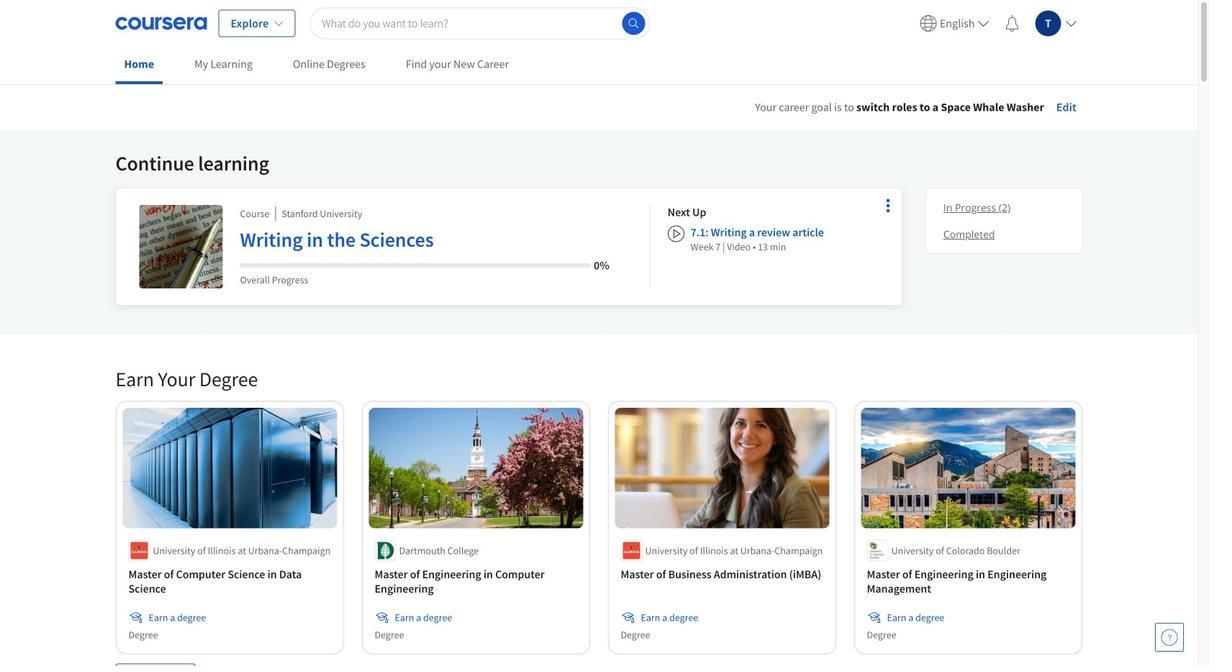 Task type: describe. For each thing, give the bounding box(es) containing it.
help center image
[[1161, 629, 1178, 646]]



Task type: vqa. For each thing, say whether or not it's contained in the screenshot.
Earn Your Degree Collection element
yes



Task type: locate. For each thing, give the bounding box(es) containing it.
earn your degree collection element
[[107, 343, 1091, 666]]

more option for writing in the sciences image
[[878, 196, 898, 216]]

region
[[684, 119, 1152, 244]]

What do you want to learn? text field
[[310, 8, 650, 39]]

writing in the sciences image
[[139, 205, 223, 289]]

coursera image
[[116, 12, 207, 35]]

None search field
[[310, 8, 650, 39]]



